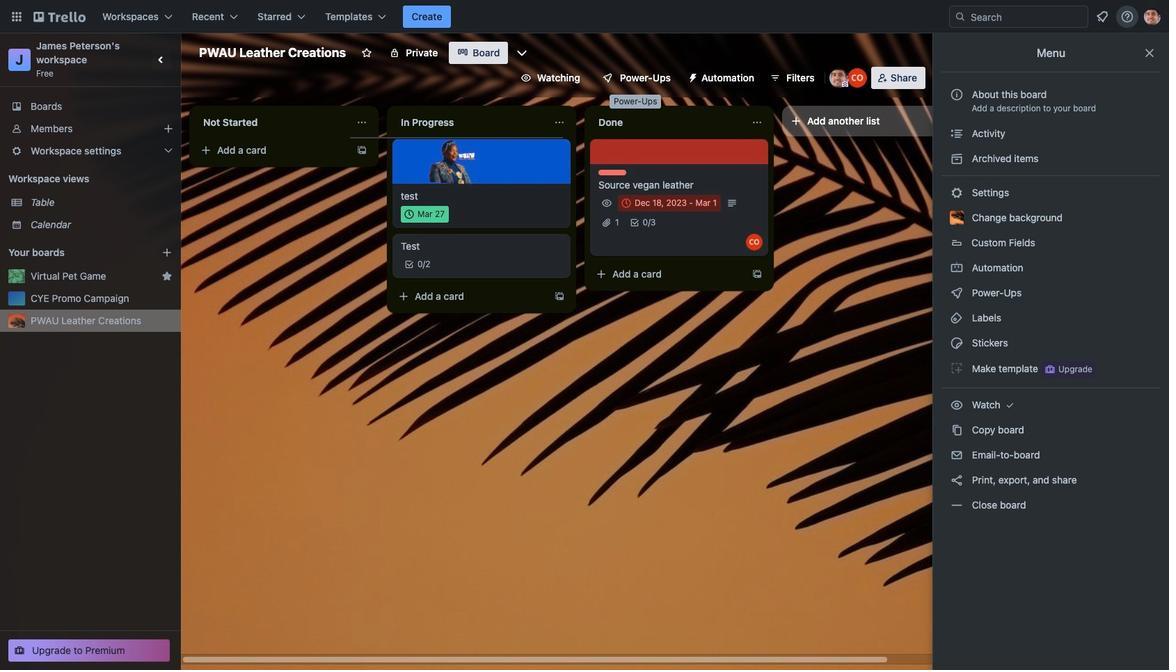 Task type: vqa. For each thing, say whether or not it's contained in the screenshot.
"or"
no



Task type: describe. For each thing, give the bounding box(es) containing it.
2 sm image from the top
[[950, 311, 964, 325]]

christina overa (christinaovera) image
[[848, 68, 867, 88]]

star or unstar board image
[[362, 47, 373, 58]]

customize views image
[[515, 46, 529, 60]]

starred icon image
[[162, 271, 173, 282]]

back to home image
[[33, 6, 86, 28]]

Search field
[[966, 7, 1088, 26]]

your boards with 3 items element
[[8, 244, 141, 261]]

james peterson (jamespeterson93) image
[[1145, 8, 1161, 25]]

1 horizontal spatial create from template… image
[[554, 291, 565, 302]]



Task type: locate. For each thing, give the bounding box(es) containing it.
christina overa (christinaovera) image
[[746, 234, 763, 251]]

1 sm image from the top
[[950, 261, 964, 275]]

0 notifications image
[[1094, 8, 1111, 25]]

search image
[[955, 11, 966, 22]]

create from template… image
[[752, 269, 763, 280]]

tooltip
[[610, 95, 662, 108]]

None checkbox
[[618, 195, 721, 212], [401, 206, 449, 223], [618, 195, 721, 212], [401, 206, 449, 223]]

3 sm image from the top
[[950, 336, 964, 350]]

None text field
[[393, 111, 549, 134]]

4 sm image from the top
[[950, 398, 964, 412]]

add board image
[[162, 247, 173, 258]]

5 sm image from the top
[[950, 498, 964, 512]]

create from template… image
[[356, 145, 368, 156], [554, 291, 565, 302]]

https://media2.giphy.com/media/vhqa3tryiebmkd5qih/100w.gif?cid=ad960664tuux3ictzc2l4kkstlpkpgfee3kg7e05hcw8694d&ep=v1_stickers_search&rid=100w.gif&ct=s image
[[429, 138, 476, 185]]

color: bold red, title: "sourcing" element
[[599, 170, 627, 175]]

open information menu image
[[1121, 10, 1135, 24]]

workspace navigation collapse icon image
[[152, 50, 171, 70]]

Board name text field
[[192, 42, 353, 64]]

1 vertical spatial create from template… image
[[554, 291, 565, 302]]

0 vertical spatial create from template… image
[[356, 145, 368, 156]]

0 horizontal spatial create from template… image
[[356, 145, 368, 156]]

primary element
[[0, 0, 1170, 33]]

sm image
[[682, 67, 702, 86], [950, 127, 964, 141], [950, 152, 964, 166], [950, 186, 964, 200], [950, 286, 964, 300], [950, 361, 964, 375], [1004, 398, 1018, 412], [950, 423, 964, 437], [950, 448, 964, 462], [950, 473, 964, 487]]

this member is an admin of this board. image
[[842, 81, 849, 88]]

sm image
[[950, 261, 964, 275], [950, 311, 964, 325], [950, 336, 964, 350], [950, 398, 964, 412], [950, 498, 964, 512]]

None text field
[[195, 111, 351, 134], [590, 111, 746, 134], [195, 111, 351, 134], [590, 111, 746, 134]]

james peterson (jamespeterson93) image
[[830, 68, 849, 88]]



